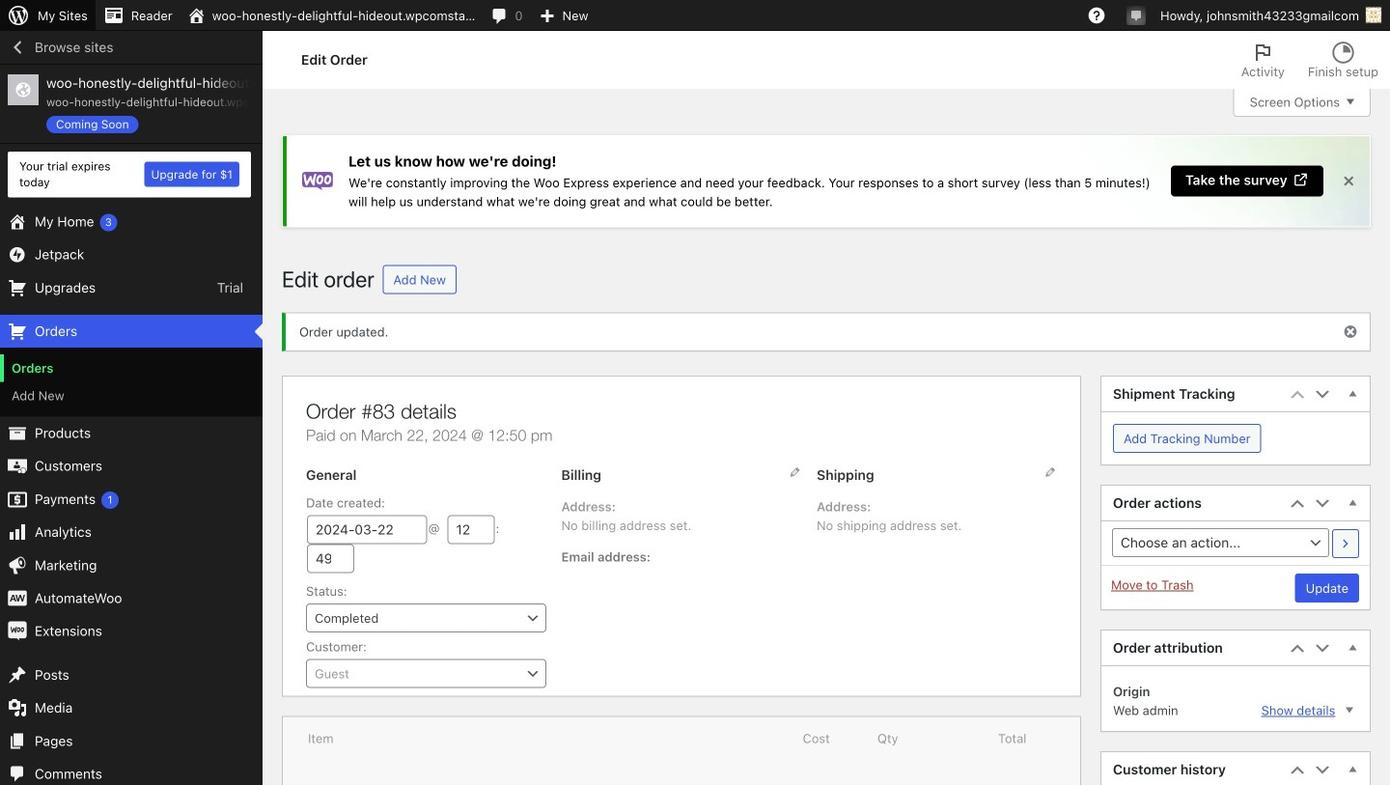 Task type: vqa. For each thing, say whether or not it's contained in the screenshot.
"COLOR."
no



Task type: describe. For each thing, give the bounding box(es) containing it.
h number field
[[448, 515, 495, 544]]

take the survey image
[[1293, 172, 1310, 188]]



Task type: locate. For each thing, give the bounding box(es) containing it.
main menu navigation
[[0, 31, 263, 785]]

None text field
[[307, 604, 546, 631], [307, 660, 546, 687], [307, 604, 546, 631], [307, 660, 546, 687]]

m number field
[[307, 544, 354, 573]]

None field
[[306, 603, 547, 632], [306, 659, 547, 688], [306, 603, 547, 632], [306, 659, 547, 688]]

notification image
[[1129, 7, 1144, 22]]

toolbar navigation
[[0, 0, 1391, 35]]

tab list
[[1230, 31, 1391, 89]]

None text field
[[307, 515, 427, 544]]



